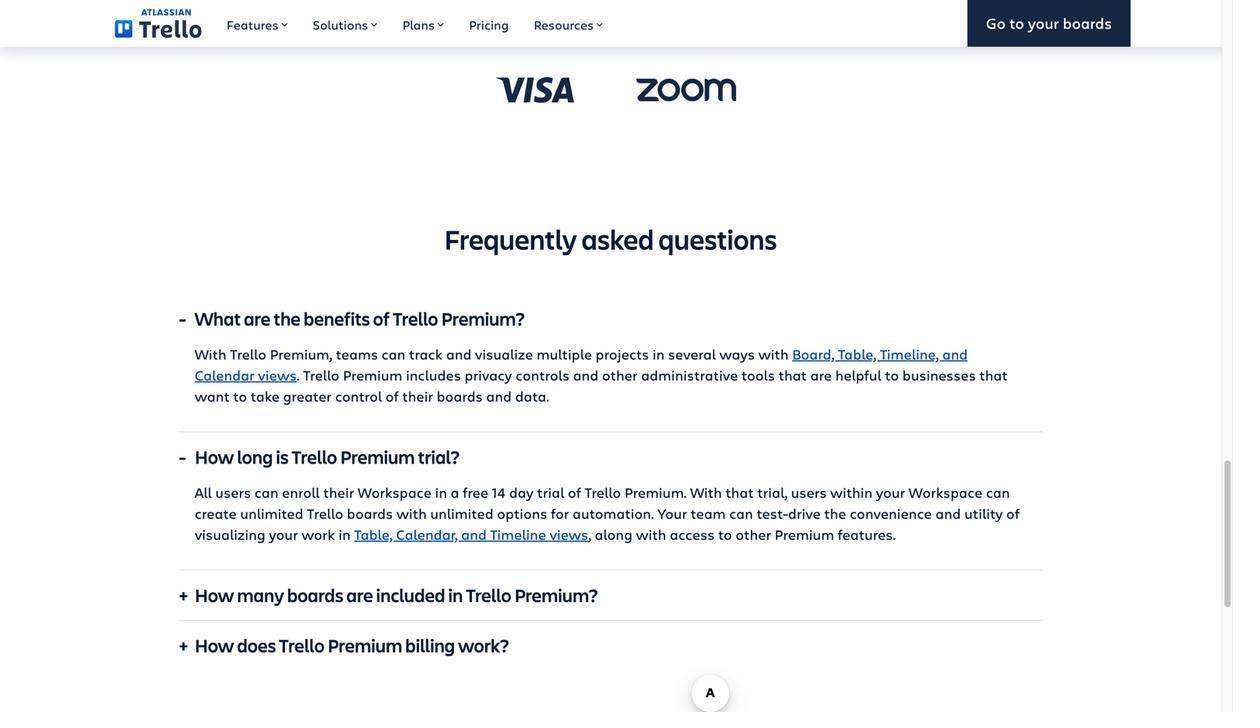 Task type: describe. For each thing, give the bounding box(es) containing it.
table, calendar, and timeline views link
[[354, 525, 588, 544]]

drive
[[788, 504, 821, 523]]

2 workspace from the left
[[909, 483, 983, 502]]

for
[[551, 504, 569, 523]]

0 horizontal spatial your
[[269, 525, 298, 544]]

to down team
[[718, 525, 732, 544]]

work?
[[458, 633, 509, 658]]

to down timeline,
[[885, 366, 899, 385]]

1 horizontal spatial other
[[736, 525, 771, 544]]

trello up automation.
[[585, 483, 621, 502]]

timeline
[[490, 525, 546, 544]]

tools
[[742, 366, 775, 385]]

control
[[335, 387, 382, 406]]

boards inside go to your boards link
[[1063, 13, 1112, 33]]

features.
[[838, 525, 896, 544]]

1 users from the left
[[215, 483, 251, 502]]

your
[[658, 504, 687, 523]]

premium.
[[625, 483, 687, 502]]

all
[[195, 483, 212, 502]]

free
[[463, 483, 489, 502]]

team
[[691, 504, 726, 523]]

to left take
[[233, 387, 247, 406]]

teams
[[336, 345, 378, 364]]

can up utility
[[986, 483, 1010, 502]]

that inside all users can enroll their workspace in a free 14 day trial of trello premium. with that trial, users within your workspace can create unlimited trello boards with unlimited options for automation. your team can test-drive the convenience and utility of visualizing your work in
[[726, 483, 754, 502]]

1 workspace from the left
[[358, 483, 432, 502]]

helpful
[[836, 366, 882, 385]]

+ for + how many boards are included in trello premium?
[[179, 583, 188, 607]]

a
[[451, 483, 459, 502]]

want
[[195, 387, 230, 406]]

benefits
[[304, 306, 370, 331]]

timeline,
[[880, 345, 939, 364]]

can left test-
[[729, 504, 753, 523]]

atlassian trello image
[[115, 9, 202, 38]]

+ how does trello premium billing work?
[[179, 633, 509, 658]]

trello right does at the bottom
[[279, 633, 325, 658]]

premium left 'trial?'
[[340, 445, 415, 469]]

premium inside . trello premium includes privacy controls and other administrative tools that are helpful to businesses that want to take greater control of their boards and data.
[[343, 366, 403, 385]]

table, calendar, and timeline views , along with access to other premium features.
[[354, 525, 896, 544]]

multiple
[[537, 345, 592, 364]]

with inside all users can enroll their workspace in a free 14 day trial of trello premium. with that trial, users within your workspace can create unlimited trello boards with unlimited options for automation. your team can test-drive the convenience and utility of visualizing your work in
[[690, 483, 722, 502]]

privacy
[[465, 366, 512, 385]]

is
[[276, 445, 289, 469]]

trello up work?
[[466, 583, 512, 607]]

go to your boards
[[986, 13, 1112, 33]]

1 unlimited from the left
[[240, 504, 304, 523]]

frequently
[[445, 221, 577, 258]]

trial?
[[418, 445, 460, 469]]

0 vertical spatial your
[[1028, 13, 1059, 33]]

in left a
[[435, 483, 447, 502]]

boards inside . trello premium includes privacy controls and other administrative tools that are helpful to businesses that want to take greater control of their boards and data.
[[437, 387, 483, 406]]

2 users from the left
[[791, 483, 827, 502]]

access
[[670, 525, 715, 544]]

are inside . trello premium includes privacy controls and other administrative tools that are helpful to businesses that want to take greater control of their boards and data.
[[811, 366, 832, 385]]

premium,
[[270, 345, 332, 364]]

long
[[237, 445, 273, 469]]

2 horizontal spatial that
[[980, 366, 1008, 385]]

with trello premium, teams can track and visualize multiple projects in several ways with
[[195, 345, 792, 364]]

and down privacy
[[486, 387, 512, 406]]

along
[[595, 525, 633, 544]]

trial,
[[758, 483, 788, 502]]

boards inside all users can enroll their workspace in a free 14 day trial of trello premium. with that trial, users within your workspace can create unlimited trello boards with unlimited options for automation. your team can test-drive the convenience and utility of visualizing your work in
[[347, 504, 393, 523]]

how for how does trello premium billing work?
[[195, 633, 234, 658]]

controls
[[516, 366, 570, 385]]

day
[[509, 483, 534, 502]]

visa logo image
[[472, 58, 598, 121]]

+ how many boards are included in trello premium?
[[179, 583, 598, 607]]

premium down + how many boards are included in trello premium?
[[328, 633, 402, 658]]

and inside all users can enroll their workspace in a free 14 day trial of trello premium. with that trial, users within your workspace can create unlimited trello boards with unlimited options for automation. your team can test-drive the convenience and utility of visualizing your work in
[[936, 504, 961, 523]]

pricing link
[[457, 0, 521, 47]]

automation.
[[573, 504, 654, 523]]

billing
[[405, 633, 455, 658]]

other inside . trello premium includes privacy controls and other administrative tools that are helpful to businesses that want to take greater control of their boards and data.
[[602, 366, 638, 385]]

board, table, timeline, and calendar views link
[[195, 345, 968, 385]]

. trello premium includes privacy controls and other administrative tools that are helpful to businesses that want to take greater control of their boards and data.
[[195, 366, 1008, 406]]

0 vertical spatial with
[[759, 345, 789, 364]]

in right included
[[448, 583, 463, 607]]

take
[[251, 387, 280, 406]]

+ for + how does trello premium billing work?
[[179, 633, 188, 658]]

their inside all users can enroll their workspace in a free 14 day trial of trello premium. with that trial, users within your workspace can create unlimited trello boards with unlimited options for automation. your team can test-drive the convenience and utility of visualizing your work in
[[323, 483, 354, 502]]

of inside . trello premium includes privacy controls and other administrative tools that are helpful to businesses that want to take greater control of their boards and data.
[[386, 387, 399, 406]]

of right trial
[[568, 483, 581, 502]]

board, table, timeline, and calendar views
[[195, 345, 968, 385]]

administrative
[[641, 366, 738, 385]]

visualizing
[[195, 525, 266, 544]]



Task type: vqa. For each thing, say whether or not it's contained in the screenshot.
Code
no



Task type: locate. For each thing, give the bounding box(es) containing it.
2 vertical spatial your
[[269, 525, 298, 544]]

unlimited down "enroll"
[[240, 504, 304, 523]]

with up the calendar,
[[397, 504, 427, 523]]

premium up the control
[[343, 366, 403, 385]]

1 vertical spatial the
[[825, 504, 847, 523]]

0 vertical spatial are
[[244, 306, 271, 331]]

0 horizontal spatial workspace
[[358, 483, 432, 502]]

trello
[[393, 306, 438, 331], [230, 345, 266, 364], [303, 366, 340, 385], [292, 445, 337, 469], [585, 483, 621, 502], [307, 504, 343, 523], [466, 583, 512, 607], [279, 633, 325, 658]]

the up the premium,
[[274, 306, 301, 331]]

track
[[409, 345, 443, 364]]

and up businesses
[[943, 345, 968, 364]]

test-
[[757, 504, 788, 523]]

-
[[179, 306, 186, 331], [179, 445, 186, 469]]

and down multiple
[[573, 366, 599, 385]]

does
[[237, 633, 276, 658]]

0 vertical spatial how
[[195, 445, 234, 469]]

14
[[492, 483, 506, 502]]

work
[[302, 525, 335, 544]]

their down how long is trello premium trial?
[[323, 483, 354, 502]]

features
[[227, 16, 279, 33]]

workspace up utility
[[909, 483, 983, 502]]

of up teams at left
[[373, 306, 390, 331]]

- left long
[[179, 445, 186, 469]]

your left work
[[269, 525, 298, 544]]

the
[[274, 306, 301, 331], [825, 504, 847, 523]]

0 vertical spatial the
[[274, 306, 301, 331]]

of right utility
[[1007, 504, 1020, 523]]

resources
[[534, 16, 594, 33]]

0 vertical spatial table,
[[838, 345, 877, 364]]

enroll
[[282, 483, 320, 502]]

trello up track
[[393, 306, 438, 331]]

that
[[779, 366, 807, 385], [980, 366, 1008, 385], [726, 483, 754, 502]]

premium? down ,
[[515, 583, 598, 607]]

2 vertical spatial are
[[347, 583, 373, 607]]

that down board,
[[779, 366, 807, 385]]

can
[[382, 345, 406, 364], [255, 483, 278, 502], [986, 483, 1010, 502], [729, 504, 753, 523]]

within
[[831, 483, 873, 502]]

2 vertical spatial how
[[195, 633, 234, 658]]

solutions
[[313, 16, 368, 33]]

the inside all users can enroll their workspace in a free 14 day trial of trello premium. with that trial, users within your workspace can create unlimited trello boards with unlimited options for automation. your team can test-drive the convenience and utility of visualizing your work in
[[825, 504, 847, 523]]

are right what
[[244, 306, 271, 331]]

2 vertical spatial with
[[636, 525, 667, 544]]

1 vertical spatial other
[[736, 525, 771, 544]]

other down test-
[[736, 525, 771, 544]]

projects
[[596, 345, 649, 364]]

1 vertical spatial table,
[[354, 525, 393, 544]]

several
[[668, 345, 716, 364]]

2 unlimited from the left
[[430, 504, 494, 523]]

go
[[986, 13, 1006, 33]]

with inside all users can enroll their workspace in a free 14 day trial of trello premium. with that trial, users within your workspace can create unlimited trello boards with unlimited options for automation. your team can test-drive the convenience and utility of visualizing your work in
[[397, 504, 427, 523]]

trello inside . trello premium includes privacy controls and other administrative tools that are helpful to businesses that want to take greater control of their boards and data.
[[303, 366, 340, 385]]

views down for
[[550, 525, 588, 544]]

0 vertical spatial with
[[195, 345, 227, 364]]

1 horizontal spatial with
[[690, 483, 722, 502]]

their down includes
[[402, 387, 433, 406]]

with
[[195, 345, 227, 364], [690, 483, 722, 502]]

0 horizontal spatial table,
[[354, 525, 393, 544]]

0 horizontal spatial the
[[274, 306, 301, 331]]

1 vertical spatial +
[[179, 633, 188, 658]]

2 horizontal spatial are
[[811, 366, 832, 385]]

0 horizontal spatial with
[[397, 504, 427, 523]]

users up create
[[215, 483, 251, 502]]

table, left the calendar,
[[354, 525, 393, 544]]

1 horizontal spatial your
[[876, 483, 905, 502]]

trello right is
[[292, 445, 337, 469]]

2 + from the top
[[179, 633, 188, 658]]

and inside board, table, timeline, and calendar views
[[943, 345, 968, 364]]

1 vertical spatial how
[[195, 583, 234, 607]]

premium?
[[441, 306, 525, 331], [515, 583, 598, 607]]

0 horizontal spatial views
[[258, 366, 297, 385]]

1 - from the top
[[179, 306, 186, 331]]

1 how from the top
[[195, 445, 234, 469]]

with down your
[[636, 525, 667, 544]]

1 vertical spatial -
[[179, 445, 186, 469]]

0 vertical spatial premium?
[[441, 306, 525, 331]]

1 vertical spatial premium?
[[515, 583, 598, 607]]

ways
[[720, 345, 755, 364]]

2 horizontal spatial your
[[1028, 13, 1059, 33]]

other down projects
[[602, 366, 638, 385]]

in right work
[[339, 525, 351, 544]]

features button
[[214, 0, 300, 47]]

calendar
[[195, 366, 255, 385]]

1 + from the top
[[179, 583, 188, 607]]

2 horizontal spatial with
[[759, 345, 789, 364]]

+ left does at the bottom
[[179, 633, 188, 658]]

asked
[[582, 221, 654, 258]]

that right businesses
[[980, 366, 1008, 385]]

what
[[195, 306, 241, 331]]

0 vertical spatial other
[[602, 366, 638, 385]]

+
[[179, 583, 188, 607], [179, 633, 188, 658]]

what are the benefits of trello premium?
[[195, 306, 525, 331]]

plans button
[[390, 0, 457, 47]]

trial
[[537, 483, 565, 502]]

.
[[297, 366, 300, 385]]

plans
[[403, 16, 435, 33]]

and left utility
[[936, 504, 961, 523]]

included
[[376, 583, 445, 607]]

your up convenience
[[876, 483, 905, 502]]

1 vertical spatial your
[[876, 483, 905, 502]]

questions
[[659, 221, 777, 258]]

solutions button
[[300, 0, 390, 47]]

frequently asked questions
[[445, 221, 777, 258]]

0 vertical spatial their
[[402, 387, 433, 406]]

to right go
[[1010, 13, 1025, 33]]

many
[[237, 583, 284, 607]]

how
[[195, 445, 234, 469], [195, 583, 234, 607], [195, 633, 234, 658]]

premium
[[343, 366, 403, 385], [340, 445, 415, 469], [775, 525, 834, 544], [328, 633, 402, 658]]

how left many
[[195, 583, 234, 607]]

greater
[[283, 387, 332, 406]]

of right the control
[[386, 387, 399, 406]]

are
[[244, 306, 271, 331], [811, 366, 832, 385], [347, 583, 373, 607]]

3 how from the top
[[195, 633, 234, 658]]

0 vertical spatial +
[[179, 583, 188, 607]]

calendar,
[[396, 525, 458, 544]]

0 vertical spatial -
[[179, 306, 186, 331]]

0 horizontal spatial users
[[215, 483, 251, 502]]

1 horizontal spatial that
[[779, 366, 807, 385]]

all users can enroll their workspace in a free 14 day trial of trello premium. with that trial, users within your workspace can create unlimited trello boards with unlimited options for automation. your team can test-drive the convenience and utility of visualizing your work in
[[195, 483, 1020, 544]]

convenience
[[850, 504, 932, 523]]

can left track
[[382, 345, 406, 364]]

0 vertical spatial views
[[258, 366, 297, 385]]

and
[[446, 345, 472, 364], [943, 345, 968, 364], [573, 366, 599, 385], [486, 387, 512, 406], [936, 504, 961, 523], [461, 525, 487, 544]]

1 vertical spatial with
[[690, 483, 722, 502]]

1 horizontal spatial unlimited
[[430, 504, 494, 523]]

unlimited down a
[[430, 504, 494, 523]]

their inside . trello premium includes privacy controls and other administrative tools that are helpful to businesses that want to take greater control of their boards and data.
[[402, 387, 433, 406]]

1 horizontal spatial users
[[791, 483, 827, 502]]

in left several
[[653, 345, 665, 364]]

1 horizontal spatial the
[[825, 504, 847, 523]]

utility
[[965, 504, 1003, 523]]

1 vertical spatial their
[[323, 483, 354, 502]]

premium? up the with trello premium, teams can track and visualize multiple projects in several ways with
[[441, 306, 525, 331]]

trello right '.'
[[303, 366, 340, 385]]

pricing
[[469, 16, 509, 33]]

john deere logo image
[[548, 0, 674, 21]]

to
[[1010, 13, 1025, 33], [885, 366, 899, 385], [233, 387, 247, 406], [718, 525, 732, 544]]

2 - from the top
[[179, 445, 186, 469]]

workspace up the calendar,
[[358, 483, 432, 502]]

0 horizontal spatial are
[[244, 306, 271, 331]]

- for how
[[179, 445, 186, 469]]

their
[[402, 387, 433, 406], [323, 483, 354, 502]]

how for how many boards are included in trello premium?
[[195, 583, 234, 607]]

how left does at the bottom
[[195, 633, 234, 658]]

how up the all
[[195, 445, 234, 469]]

and up includes
[[446, 345, 472, 364]]

0 horizontal spatial that
[[726, 483, 754, 502]]

1 vertical spatial are
[[811, 366, 832, 385]]

that left the trial,
[[726, 483, 754, 502]]

1 horizontal spatial are
[[347, 583, 373, 607]]

0 horizontal spatial unlimited
[[240, 504, 304, 523]]

trello up calendar
[[230, 345, 266, 364]]

workspace
[[358, 483, 432, 502], [909, 483, 983, 502]]

board,
[[792, 345, 835, 364]]

with up team
[[690, 483, 722, 502]]

views up take
[[258, 366, 297, 385]]

users up 'drive'
[[791, 483, 827, 502]]

0 horizontal spatial with
[[195, 345, 227, 364]]

with up calendar
[[195, 345, 227, 364]]

1 horizontal spatial table,
[[838, 345, 877, 364]]

- for what
[[179, 306, 186, 331]]

can left "enroll"
[[255, 483, 278, 502]]

with
[[759, 345, 789, 364], [397, 504, 427, 523], [636, 525, 667, 544]]

your right go
[[1028, 13, 1059, 33]]

1 horizontal spatial their
[[402, 387, 433, 406]]

views
[[258, 366, 297, 385], [550, 525, 588, 544]]

with up the tools
[[759, 345, 789, 364]]

+ left many
[[179, 583, 188, 607]]

,
[[588, 525, 591, 544]]

table, up helpful
[[838, 345, 877, 364]]

businesses
[[903, 366, 976, 385]]

premium down 'drive'
[[775, 525, 834, 544]]

are down board,
[[811, 366, 832, 385]]

table, inside board, table, timeline, and calendar views
[[838, 345, 877, 364]]

includes
[[406, 366, 461, 385]]

in
[[653, 345, 665, 364], [435, 483, 447, 502], [339, 525, 351, 544], [448, 583, 463, 607]]

trello up work
[[307, 504, 343, 523]]

boards
[[1063, 13, 1112, 33], [437, 387, 483, 406], [347, 504, 393, 523], [287, 583, 344, 607]]

views inside board, table, timeline, and calendar views
[[258, 366, 297, 385]]

zoom logo image
[[623, 58, 750, 121]]

0 horizontal spatial their
[[323, 483, 354, 502]]

the down "within"
[[825, 504, 847, 523]]

other
[[602, 366, 638, 385], [736, 525, 771, 544]]

create
[[195, 504, 237, 523]]

1 horizontal spatial views
[[550, 525, 588, 544]]

of
[[373, 306, 390, 331], [386, 387, 399, 406], [568, 483, 581, 502], [1007, 504, 1020, 523]]

data.
[[515, 387, 549, 406]]

unlimited
[[240, 504, 304, 523], [430, 504, 494, 523]]

1 vertical spatial with
[[397, 504, 427, 523]]

go to your boards link
[[968, 0, 1131, 47]]

0 horizontal spatial other
[[602, 366, 638, 385]]

are left included
[[347, 583, 373, 607]]

options
[[497, 504, 547, 523]]

table,
[[838, 345, 877, 364], [354, 525, 393, 544]]

users
[[215, 483, 251, 502], [791, 483, 827, 502]]

1 horizontal spatial with
[[636, 525, 667, 544]]

1 horizontal spatial workspace
[[909, 483, 983, 502]]

- left what
[[179, 306, 186, 331]]

resources button
[[521, 0, 616, 47]]

how long is trello premium trial?
[[195, 445, 460, 469]]

1 vertical spatial views
[[550, 525, 588, 544]]

and down free
[[461, 525, 487, 544]]

2 how from the top
[[195, 583, 234, 607]]

visualize
[[475, 345, 533, 364]]



